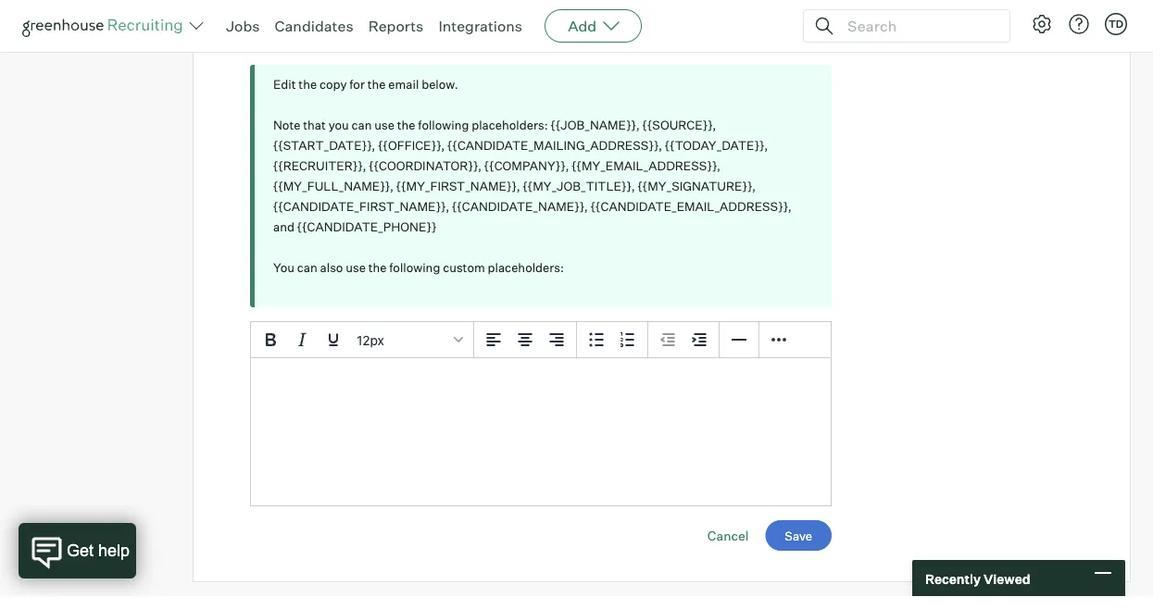 Task type: locate. For each thing, give the bounding box(es) containing it.
Email Subject text field
[[389, 0, 832, 2]]

note
[[273, 118, 301, 133]]

greenhouse recruiting image
[[22, 15, 189, 37]]

jobs
[[226, 17, 260, 35]]

placeholders: down the {{candidate_name}}, on the top of page
[[488, 260, 564, 275]]

{{job_name}}, {{source}}, {{start_date}}, {{office}}, {{candidate_mailing_address}}, {{today_date}}, {{recruiter}}, {{coordinator}}, {{company}}, {{my_email_address}}, {{my_full_name}}, {{my_first_name}}, {{my_job_title}}, {{my_signature}}, {{candidate_first_name}}, {{candidate_name}}, {{candidate_email_address}}, and {{candidate_phone}}
[[273, 118, 792, 235]]

use
[[374, 118, 395, 133], [346, 260, 366, 275]]

None submit
[[765, 521, 832, 551]]

integrations
[[438, 17, 523, 35]]

placeholders:
[[472, 118, 548, 133], [488, 260, 564, 275]]

1 vertical spatial placeholders:
[[488, 260, 564, 275]]

edit the copy for the email below.
[[273, 77, 458, 92]]

{{my_email_address}},
[[572, 159, 721, 173]]

following up {{office}},
[[418, 118, 469, 133]]

use up {{office}},
[[374, 118, 395, 133]]

1 horizontal spatial use
[[374, 118, 395, 133]]

following
[[418, 118, 469, 133], [389, 260, 440, 275]]

reports
[[368, 17, 424, 35]]

1 vertical spatial following
[[389, 260, 440, 275]]

placeholders: up {{company}},
[[472, 118, 548, 133]]

use right "also"
[[346, 260, 366, 275]]

{{candidate_mailing_address}},
[[447, 138, 662, 153]]

can
[[352, 118, 372, 133], [297, 260, 317, 275]]

{{candidate_first_name}},
[[273, 199, 449, 214]]

following left custom on the left top of page
[[389, 260, 440, 275]]

and
[[273, 220, 294, 235]]

the
[[299, 77, 317, 92], [367, 77, 386, 92], [397, 118, 415, 133], [368, 260, 387, 275]]

{{my_full_name}},
[[273, 179, 394, 194]]

{{job_name}},
[[551, 118, 640, 133]]

0 vertical spatial placeholders:
[[472, 118, 548, 133]]

configure image
[[1031, 13, 1053, 35]]

note that you can use the following placeholders:
[[273, 118, 551, 133]]

{{my_job_title}},
[[523, 179, 635, 194]]

can right you
[[352, 118, 372, 133]]

edit
[[273, 77, 296, 92]]

1 vertical spatial use
[[346, 260, 366, 275]]

that
[[303, 118, 326, 133]]

1 vertical spatial can
[[297, 260, 317, 275]]

toolbar
[[474, 323, 577, 359], [577, 323, 648, 359], [648, 323, 720, 359]]

{{source}},
[[642, 118, 716, 133]]

candidates link
[[275, 17, 353, 35]]

12px toolbar
[[251, 323, 474, 359]]

the down {{candidate_phone}} at left
[[368, 260, 387, 275]]

{{candidate_name}},
[[452, 199, 588, 214]]

viewed
[[984, 571, 1030, 587]]

can right the you
[[297, 260, 317, 275]]

td button
[[1101, 9, 1131, 39]]

12px group
[[251, 323, 831, 359]]

1 horizontal spatial can
[[352, 118, 372, 133]]

None file field
[[389, 21, 623, 41]]

{{my_first_name}},
[[396, 179, 520, 194]]

cancel link
[[707, 528, 749, 544]]

below.
[[422, 77, 458, 92]]



Task type: describe. For each thing, give the bounding box(es) containing it.
{{today_date}},
[[665, 138, 768, 153]]

cancel
[[707, 528, 749, 544]]

0 horizontal spatial can
[[297, 260, 317, 275]]

0 horizontal spatial use
[[346, 260, 366, 275]]

{{coordinator}},
[[369, 159, 482, 173]]

0 vertical spatial use
[[374, 118, 395, 133]]

{{start_date}},
[[273, 138, 375, 153]]

1 toolbar from the left
[[474, 323, 577, 359]]

12px button
[[349, 324, 470, 356]]

for
[[349, 77, 365, 92]]

you
[[328, 118, 349, 133]]

{{office}},
[[378, 138, 445, 153]]

{{recruiter}},
[[273, 159, 366, 173]]

0 vertical spatial following
[[418, 118, 469, 133]]

add
[[568, 17, 597, 35]]

you
[[273, 260, 295, 275]]

{{company}},
[[484, 159, 569, 173]]

you can also use the following custom placeholders:
[[273, 260, 564, 275]]

placeholders: for note that you can use the following placeholders:
[[472, 118, 548, 133]]

copy
[[320, 77, 347, 92]]

2 toolbar from the left
[[577, 323, 648, 359]]

{{my_signature}},
[[638, 179, 756, 194]]

candidates
[[275, 17, 353, 35]]

recently viewed
[[925, 571, 1030, 587]]

12px
[[357, 332, 384, 348]]

custom
[[443, 260, 485, 275]]

also
[[320, 260, 343, 275]]

{{candidate_phone}}
[[297, 220, 436, 235]]

the up {{office}},
[[397, 118, 415, 133]]

3 toolbar from the left
[[648, 323, 720, 359]]

email
[[388, 77, 419, 92]]

the right 'edit'
[[299, 77, 317, 92]]

0 vertical spatial can
[[352, 118, 372, 133]]

placeholders: for you can also use the following custom placeholders:
[[488, 260, 564, 275]]

attachments
[[304, 22, 375, 37]]

integrations link
[[438, 17, 523, 35]]

recently
[[925, 571, 981, 587]]

the right for
[[367, 77, 386, 92]]

jobs link
[[226, 17, 260, 35]]

add button
[[545, 9, 642, 43]]

td button
[[1105, 13, 1127, 35]]

td
[[1109, 18, 1124, 30]]

reports link
[[368, 17, 424, 35]]

Search text field
[[843, 13, 993, 39]]

{{candidate_email_address}},
[[591, 199, 792, 214]]



Task type: vqa. For each thing, say whether or not it's contained in the screenshot.
the copy
yes



